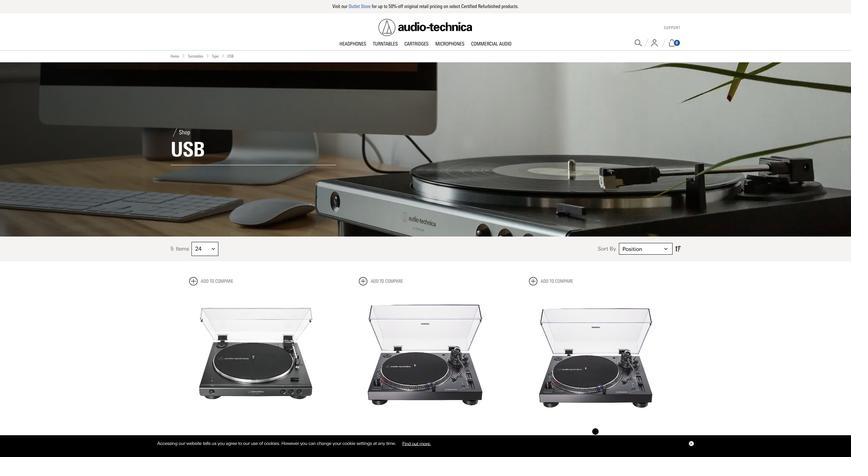 Task type: vqa. For each thing, say whether or not it's contained in the screenshot.
middle Included
no



Task type: locate. For each thing, give the bounding box(es) containing it.
us
[[212, 442, 217, 447]]

0 vertical spatial usb
[[228, 54, 234, 59]]

at
[[373, 442, 377, 447]]

1 horizontal spatial breadcrumbs image
[[222, 54, 225, 58]]

turntables for rightmost the turntables link
[[373, 41, 398, 47]]

up
[[378, 3, 383, 9]]

1 vertical spatial turntables
[[188, 54, 203, 59]]

2 add to compare from the left
[[371, 279, 403, 285]]

type
[[212, 54, 219, 59]]

cartridges
[[405, 41, 429, 47]]

0 vertical spatial turntables
[[373, 41, 398, 47]]

0 horizontal spatial turntables
[[188, 54, 203, 59]]

1 compare from the left
[[215, 279, 233, 285]]

0 vertical spatial turntables link
[[370, 41, 401, 48]]

usb
[[228, 54, 234, 59], [171, 138, 205, 162]]

our for visit
[[342, 3, 348, 9]]

you
[[218, 442, 225, 447], [300, 442, 308, 447]]

our left use
[[243, 442, 250, 447]]

usb down shop
[[171, 138, 205, 162]]

turntables left breadcrumbs icon
[[188, 54, 203, 59]]

3 add from the left
[[541, 279, 549, 285]]

1 vertical spatial turntables link
[[188, 53, 203, 60]]

0 horizontal spatial compare
[[215, 279, 233, 285]]

1 add to compare button from the left
[[189, 278, 233, 286]]

2 horizontal spatial compare
[[556, 279, 574, 285]]

turntables link left cartridges at the top
[[370, 41, 401, 48]]

0 horizontal spatial our
[[179, 442, 185, 447]]

store logo image
[[379, 19, 473, 36]]

breadcrumbs image
[[182, 54, 185, 58], [222, 54, 225, 58]]

support link
[[664, 26, 681, 30]]

1 add from the left
[[201, 279, 209, 285]]

1 you from the left
[[218, 442, 225, 447]]

our
[[342, 3, 348, 9], [179, 442, 185, 447], [243, 442, 250, 447]]

for
[[372, 3, 377, 9]]

breadcrumbs image right home at the left top
[[182, 54, 185, 58]]

store
[[361, 3, 371, 9]]

1 horizontal spatial add to compare button
[[359, 278, 403, 286]]

retail
[[420, 3, 429, 9]]

set descending direction image
[[676, 245, 681, 254]]

2 horizontal spatial add to compare button
[[529, 278, 574, 286]]

find
[[403, 442, 411, 447]]

0 horizontal spatial add
[[201, 279, 209, 285]]

turntables
[[373, 41, 398, 47], [188, 54, 203, 59]]

add to compare button
[[189, 278, 233, 286], [359, 278, 403, 286], [529, 278, 574, 286]]

1 horizontal spatial divider line image
[[645, 39, 649, 47]]

2 horizontal spatial add to compare
[[541, 279, 574, 285]]

type link
[[212, 53, 219, 60]]

home
[[171, 54, 179, 59]]

divider line image
[[645, 39, 649, 47], [662, 39, 666, 47], [171, 128, 179, 137]]

at lp60xbt usb image
[[189, 291, 322, 425]]

add to compare for at lp60xbt usb image
[[201, 279, 233, 285]]

breadcrumbs image right type at top
[[222, 54, 225, 58]]

0 horizontal spatial breadcrumbs image
[[182, 54, 185, 58]]

0 horizontal spatial add to compare button
[[189, 278, 233, 286]]

refurbished
[[479, 3, 501, 9]]

1 horizontal spatial turntables
[[373, 41, 398, 47]]

you right us
[[218, 442, 225, 447]]

usb right type at top
[[228, 54, 234, 59]]

magnifying glass image
[[635, 39, 642, 47]]

1 vertical spatial usb
[[171, 138, 205, 162]]

at lp120xusb image
[[529, 291, 663, 425]]

add
[[201, 279, 209, 285], [371, 279, 379, 285], [541, 279, 549, 285]]

our right "visit"
[[342, 3, 348, 9]]

original
[[405, 3, 418, 9]]

cookies.
[[264, 442, 280, 447]]

1 horizontal spatial add to compare
[[371, 279, 403, 285]]

outlet store link
[[349, 3, 371, 9]]

at lp120xbt usb image
[[359, 291, 492, 425]]

1 add to compare from the left
[[201, 279, 233, 285]]

to for add to compare button associated with at lp60xbt usb image
[[210, 279, 214, 285]]

add to compare for at lp120xbt usb image
[[371, 279, 403, 285]]

turntables link left breadcrumbs icon
[[188, 53, 203, 60]]

headphones
[[340, 41, 367, 47]]

commercial
[[472, 41, 498, 47]]

find out more.
[[403, 442, 431, 447]]

0 horizontal spatial usb
[[171, 138, 205, 162]]

add to compare button for at lp60xbt usb image
[[189, 278, 233, 286]]

items
[[176, 246, 189, 252]]

our left website
[[179, 442, 185, 447]]

you left the can at the left bottom of page
[[300, 442, 308, 447]]

2 horizontal spatial add
[[541, 279, 549, 285]]

to for add to compare button corresponding to at lp120xbt usb image
[[380, 279, 384, 285]]

accessing our website tells us you agree to our use of cookies. however you can change your cookie settings at any time.
[[157, 442, 398, 447]]

breadcrumbs image
[[206, 54, 209, 58]]

0 horizontal spatial add to compare
[[201, 279, 233, 285]]

2 add to compare button from the left
[[359, 278, 403, 286]]

sort by
[[598, 246, 617, 253]]

2 breadcrumbs image from the left
[[222, 54, 225, 58]]

compare
[[215, 279, 233, 285], [386, 279, 403, 285], [556, 279, 574, 285]]

to
[[384, 3, 388, 9], [210, 279, 214, 285], [380, 279, 384, 285], [550, 279, 555, 285], [238, 442, 242, 447]]

1 horizontal spatial you
[[300, 442, 308, 447]]

cross image
[[690, 443, 693, 446]]

tells
[[203, 442, 211, 447]]

0 horizontal spatial divider line image
[[171, 128, 179, 137]]

1 horizontal spatial compare
[[386, 279, 403, 285]]

1 horizontal spatial add
[[371, 279, 379, 285]]

pricing
[[430, 3, 443, 9]]

turntables left cartridges at the top
[[373, 41, 398, 47]]

audio
[[500, 41, 512, 47]]

1 breadcrumbs image from the left
[[182, 54, 185, 58]]

basket image
[[669, 39, 676, 47]]

2 horizontal spatial our
[[342, 3, 348, 9]]

carrat down image
[[212, 248, 215, 251]]

3 compare from the left
[[556, 279, 574, 285]]

add to compare
[[201, 279, 233, 285], [371, 279, 403, 285], [541, 279, 574, 285]]

use
[[251, 442, 258, 447]]

1 horizontal spatial our
[[243, 442, 250, 447]]

1 horizontal spatial turntables link
[[370, 41, 401, 48]]

2 compare from the left
[[386, 279, 403, 285]]

turntables link
[[370, 41, 401, 48], [188, 53, 203, 60]]

2 add from the left
[[371, 279, 379, 285]]

0 horizontal spatial you
[[218, 442, 225, 447]]



Task type: describe. For each thing, give the bounding box(es) containing it.
5
[[171, 246, 174, 252]]

compare for at lp60xbt usb image
[[215, 279, 233, 285]]

commercial audio link
[[468, 41, 515, 48]]

certified
[[462, 3, 477, 9]]

3 add to compare button from the left
[[529, 278, 574, 286]]

visit
[[333, 3, 341, 9]]

microphones link
[[432, 41, 468, 48]]

to for 1st add to compare button from right
[[550, 279, 555, 285]]

change
[[317, 442, 332, 447]]

accessing
[[157, 442, 178, 447]]

settings
[[357, 442, 372, 447]]

can
[[309, 442, 316, 447]]

cookie
[[343, 442, 356, 447]]

0 link
[[669, 39, 681, 47]]

sort
[[598, 246, 609, 253]]

5 items
[[171, 246, 189, 252]]

website
[[186, 442, 202, 447]]

shop
[[179, 129, 190, 136]]

visit our outlet store for up to 50%-off original retail pricing on select certified refurbished products.
[[333, 3, 519, 9]]

your
[[333, 442, 342, 447]]

agree
[[226, 442, 237, 447]]

of
[[259, 442, 263, 447]]

products.
[[502, 3, 519, 9]]

cartridges link
[[401, 41, 432, 48]]

out
[[412, 442, 419, 447]]

0
[[676, 41, 678, 45]]

1 horizontal spatial usb
[[228, 54, 234, 59]]

more.
[[420, 442, 431, 447]]

microphones
[[436, 41, 465, 47]]

0 horizontal spatial turntables link
[[188, 53, 203, 60]]

any
[[378, 442, 385, 447]]

3 add to compare from the left
[[541, 279, 574, 285]]

off
[[398, 3, 404, 9]]

headphones link
[[336, 41, 370, 48]]

50%-
[[389, 3, 398, 9]]

home link
[[171, 53, 179, 60]]

find out more. link
[[398, 439, 436, 449]]

however
[[282, 442, 299, 447]]

support
[[664, 26, 681, 30]]

by
[[610, 246, 617, 253]]

our for accessing
[[179, 442, 185, 447]]

usb image
[[0, 62, 852, 237]]

time.
[[387, 442, 396, 447]]

add for at lp120xbt usb image
[[371, 279, 379, 285]]

turntables for the turntables link to the left
[[188, 54, 203, 59]]

2 horizontal spatial divider line image
[[662, 39, 666, 47]]

carrat down image
[[665, 248, 668, 251]]

compare for at lp120xbt usb image
[[386, 279, 403, 285]]

add to compare button for at lp120xbt usb image
[[359, 278, 403, 286]]

add for at lp60xbt usb image
[[201, 279, 209, 285]]

commercial audio
[[472, 41, 512, 47]]

select
[[450, 3, 461, 9]]

on
[[444, 3, 449, 9]]

outlet
[[349, 3, 360, 9]]

2 you from the left
[[300, 442, 308, 447]]



